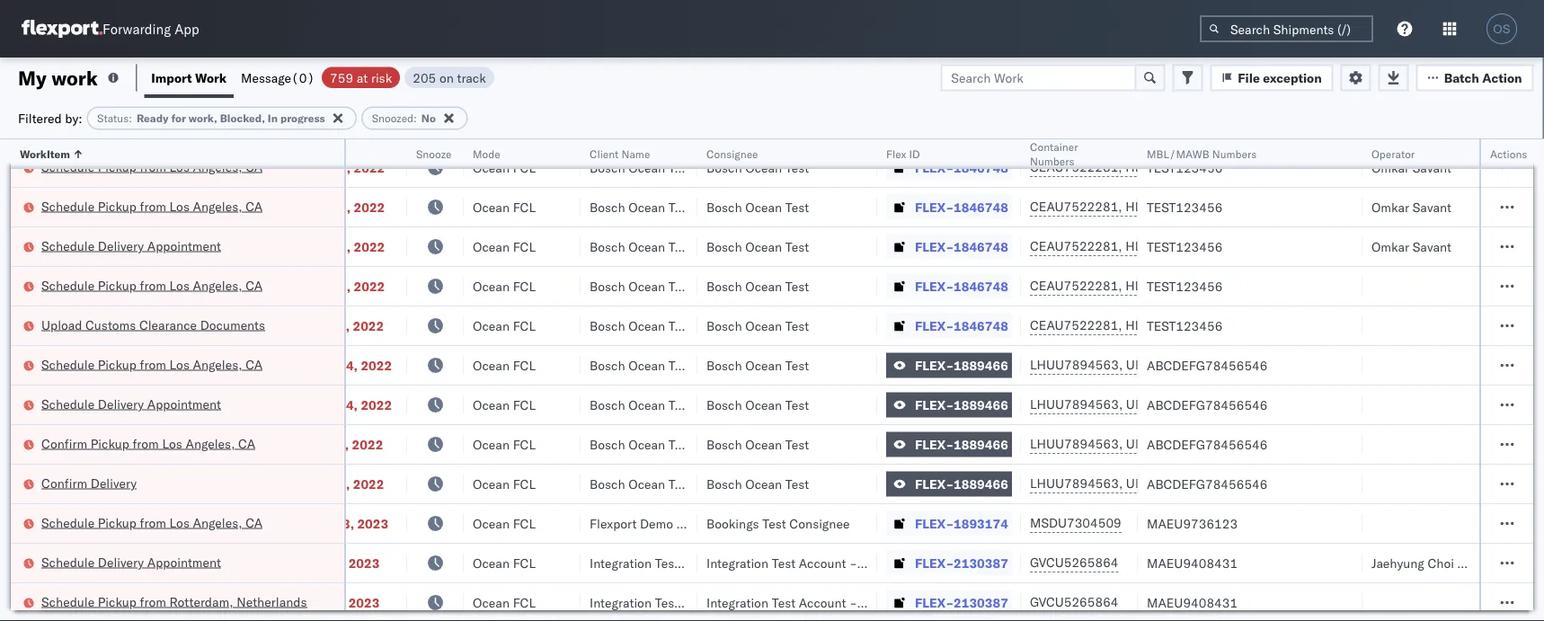 Task type: describe. For each thing, give the bounding box(es) containing it.
5 resize handle column header from the left
[[676, 139, 698, 621]]

1 14, from the top
[[338, 357, 358, 373]]

7 schedule from the top
[[41, 515, 95, 530]]

consignee button
[[698, 143, 859, 161]]

flex-1846748 for third the schedule pickup from los angeles, ca button from the top
[[915, 278, 1008, 294]]

flex- for upload customs clearance documents button
[[915, 318, 954, 333]]

2023 for netherlands
[[348, 595, 380, 610]]

clearance
[[139, 317, 197, 333]]

10 fcl from the top
[[513, 516, 536, 531]]

schedule delivery appointment link for 12:59 am mst, dec 14, 2022
[[41, 395, 221, 413]]

2 12:59 am mst, dec 14, 2022 from the top
[[216, 397, 392, 413]]

consignee inside button
[[707, 147, 758, 160]]

mbl/mawb
[[1147, 147, 1210, 160]]

ceau7522281, hlxu6269489, hlxu8034992 for third the schedule pickup from los angeles, ca button from the top
[[1030, 278, 1309, 293]]

2 1889466 from the top
[[954, 397, 1008, 413]]

5 fcl from the top
[[513, 318, 536, 333]]

file
[[1238, 70, 1260, 85]]

omkar savant for schedule pickup from los angeles, ca link for second the schedule pickup from los angeles, ca button
[[1372, 199, 1452, 215]]

5 schedule from the top
[[41, 356, 95, 372]]

ocean fcl for second the schedule pickup from los angeles, ca button from the bottom of the page
[[473, 357, 536, 373]]

3 resize handle column header from the left
[[442, 139, 464, 621]]

9:30 pm mst, jan 23, 2023 for schedule pickup from rotterdam, netherlands
[[216, 595, 380, 610]]

3 omkar savant from the top
[[1372, 239, 1452, 254]]

2 12:59 from the top
[[216, 199, 251, 215]]

blocked,
[[220, 111, 265, 125]]

9 fcl from the top
[[513, 476, 536, 492]]

flexport
[[590, 516, 637, 531]]

schedule pickup from los angeles, ca for third the schedule pickup from los angeles, ca button from the top
[[41, 277, 263, 293]]

angeles, for first the schedule pickup from los angeles, ca button
[[193, 159, 242, 174]]

759
[[330, 70, 353, 85]]

uetu5238478 for confirm delivery
[[1126, 476, 1214, 491]]

1 vertical spatial 2023
[[348, 555, 380, 571]]

flexport. image
[[22, 20, 102, 38]]

1846748 for third the schedule pickup from los angeles, ca button from the top
[[954, 278, 1008, 294]]

2 test123456 from the top
[[1147, 199, 1223, 215]]

rotterdam,
[[169, 594, 233, 609]]

consignee for bookings test consignee
[[790, 516, 850, 531]]

4 test123456 from the top
[[1147, 278, 1223, 294]]

1 resize handle column header from the left
[[323, 139, 344, 621]]

dec up 5:00 pm mst, dec 23, 2022
[[312, 397, 335, 413]]

24,
[[330, 476, 350, 492]]

snooze
[[416, 147, 452, 160]]

10 resize handle column header from the left
[[1458, 139, 1480, 621]]

my work
[[18, 65, 98, 90]]

4 ceau7522281, from the top
[[1030, 278, 1122, 293]]

mst, down 5:00 pm mst, dec 23, 2022
[[270, 476, 301, 492]]

4 resize handle column header from the left
[[559, 139, 581, 621]]

am for fifth the schedule pickup from los angeles, ca button from the top
[[254, 516, 275, 531]]

12:00 am mst, nov 9, 2022
[[216, 318, 384, 333]]

12:59 am mdt, nov 5, 2022 for second the schedule pickup from los angeles, ca button
[[216, 199, 385, 215]]

ag
[[1534, 555, 1544, 571]]

1 ceau7522281, from the top
[[1030, 159, 1122, 175]]

at
[[357, 70, 368, 85]]

4 12:59 from the top
[[216, 278, 251, 294]]

5 ceau7522281, from the top
[[1030, 317, 1122, 333]]

6 schedule from the top
[[41, 396, 95, 412]]

am for third the schedule pickup from los angeles, ca button from the top
[[254, 278, 275, 294]]

client
[[590, 147, 619, 160]]

9 resize handle column header from the left
[[1341, 139, 1363, 621]]

8 schedule from the top
[[41, 554, 95, 570]]

savant for second the schedule pickup from los angeles, ca button
[[1413, 199, 1452, 215]]

3 test123456 from the top
[[1147, 239, 1223, 254]]

9:30 pm mst, jan 23, 2023 for schedule delivery appointment
[[216, 555, 380, 571]]

3 savant from the top
[[1413, 239, 1452, 254]]

angeles, for second the schedule pickup from los angeles, ca button from the bottom of the page
[[193, 356, 242, 372]]

(0)
[[291, 70, 315, 85]]

netherlands
[[237, 594, 307, 609]]

container
[[1030, 140, 1078, 153]]

1 test123456 from the top
[[1147, 160, 1223, 175]]

uetu5238478 for confirm pickup from los angeles, ca
[[1126, 436, 1214, 452]]

7 ocean fcl from the top
[[473, 397, 536, 413]]

karl for schedule delivery appointment
[[861, 555, 884, 571]]

1846748 for first the schedule pickup from los angeles, ca button
[[954, 160, 1008, 175]]

6 fcl from the top
[[513, 357, 536, 373]]

4 schedule from the top
[[41, 277, 95, 293]]

angeles, for third the schedule pickup from los angeles, ca button from the top
[[193, 277, 242, 293]]

ocean fcl for third the schedule pickup from los angeles, ca button from the top
[[473, 278, 536, 294]]

operator
[[1372, 147, 1415, 160]]

integration test account - karl lagerfeld for schedule pickup from rotterdam, netherlands
[[707, 595, 941, 610]]

karl for schedule pickup from rotterdam, netherlands
[[861, 595, 884, 610]]

lhuu7894563, for schedule pickup from los angeles, ca
[[1030, 357, 1123, 373]]

from for schedule pickup from rotterdam, netherlands button
[[140, 594, 166, 609]]

my
[[18, 65, 47, 90]]

msdu7304509
[[1030, 515, 1122, 531]]

choi
[[1428, 555, 1454, 571]]

2 lhuu7894563, from the top
[[1030, 396, 1123, 412]]

3 flex-1846748 from the top
[[915, 239, 1008, 254]]

ocean fcl for first the schedule pickup from los angeles, ca button
[[473, 160, 536, 175]]

ceau7522281, hlxu6269489, hlxu8034992 for second the schedule pickup from los angeles, ca button
[[1030, 199, 1309, 214]]

1 schedule pickup from los angeles, ca button from the top
[[41, 158, 263, 178]]

delivery inside confirm delivery link
[[91, 475, 137, 491]]

file exception
[[1238, 70, 1322, 85]]

flex-1893174
[[915, 516, 1008, 531]]

1 schedule from the top
[[41, 159, 95, 174]]

jaehyung
[[1372, 555, 1425, 571]]

1 12:59 am mst, dec 14, 2022 from the top
[[216, 357, 392, 373]]

7 12:59 from the top
[[216, 516, 251, 531]]

mode button
[[464, 143, 563, 161]]

3 5, from the top
[[339, 239, 351, 254]]

id
[[909, 147, 920, 160]]

by:
[[65, 110, 82, 126]]

from for second the schedule pickup from los angeles, ca button
[[140, 198, 166, 214]]

3 12:59 from the top
[[216, 239, 251, 254]]

2 fcl from the top
[[513, 199, 536, 215]]

from for confirm pickup from los angeles, ca button
[[133, 436, 159, 451]]

am for upload customs clearance documents button
[[254, 318, 275, 333]]

2 14, from the top
[[338, 397, 358, 413]]

1 vertical spatial 23,
[[326, 555, 345, 571]]

schedule pickup from los angeles, ca for second the schedule pickup from los angeles, ca button
[[41, 198, 263, 214]]

schedule pickup from los angeles, ca link for second the schedule pickup from los angeles, ca button from the bottom of the page
[[41, 356, 263, 373]]

1889466 for confirm delivery
[[954, 476, 1008, 492]]

am for second the schedule pickup from los angeles, ca button
[[254, 199, 275, 215]]

flex- for confirm pickup from los angeles, ca button
[[915, 436, 954, 452]]

for
[[171, 111, 186, 125]]

from for third the schedule pickup from los angeles, ca button from the top
[[140, 277, 166, 293]]

lhuu7894563, uetu5238478 for confirm delivery
[[1030, 476, 1214, 491]]

1 12:59 from the top
[[216, 160, 251, 175]]

2 resize handle column header from the left
[[386, 139, 407, 621]]

upload customs clearance documents link
[[41, 316, 265, 334]]

3 mdt, from the top
[[278, 239, 309, 254]]

in
[[268, 111, 278, 125]]

delivery up customs
[[98, 238, 144, 253]]

client name
[[590, 147, 650, 160]]

os
[[1493, 22, 1511, 36]]

ready
[[137, 111, 169, 125]]

hlxu6269489, for third the schedule pickup from los angeles, ca button from the top
[[1126, 278, 1218, 293]]

bookings test consignee
[[707, 516, 850, 531]]

1 omkar from the top
[[1372, 160, 1410, 175]]

forwarding app
[[102, 20, 199, 37]]

schedule pickup from los angeles, ca link for first the schedule pickup from los angeles, ca button
[[41, 158, 263, 176]]

1893174
[[954, 516, 1008, 531]]

work
[[195, 70, 227, 85]]

7 flex- from the top
[[915, 397, 954, 413]]

filtered by:
[[18, 110, 82, 126]]

flex- for third the schedule pickup from los angeles, ca button from the top
[[915, 278, 954, 294]]

flex- for fifth the schedule pickup from los angeles, ca button from the top
[[915, 516, 954, 531]]

3 ceau7522281, from the top
[[1030, 238, 1122, 254]]

6 12:59 from the top
[[216, 397, 251, 413]]

3 1846748 from the top
[[954, 239, 1008, 254]]

schedule pickup from los angeles, ca link for fifth the schedule pickup from los angeles, ca button from the top
[[41, 514, 263, 532]]

action
[[1483, 70, 1522, 85]]

confirm delivery link
[[41, 474, 137, 492]]

2 lhuu7894563, uetu5238478 from the top
[[1030, 396, 1214, 412]]

workitem button
[[11, 143, 326, 161]]

batch action
[[1444, 70, 1522, 85]]

7 resize handle column header from the left
[[1000, 139, 1021, 621]]

lhuu7894563, for confirm delivery
[[1030, 476, 1123, 491]]

schedule pickup from rotterdam, netherlands
[[41, 594, 307, 609]]

schedule inside button
[[41, 594, 95, 609]]

angeles, for second the schedule pickup from los angeles, ca button
[[193, 198, 242, 214]]

client name button
[[581, 143, 680, 161]]

5 hlxu8034992 from the top
[[1221, 317, 1309, 333]]

6 resize handle column header from the left
[[856, 139, 877, 621]]

2 pm from the top
[[246, 555, 266, 571]]

on
[[439, 70, 454, 85]]

3 12:59 am mdt, nov 5, 2022 from the top
[[216, 239, 385, 254]]

uetu5238478 for schedule pickup from los angeles, ca
[[1126, 357, 1214, 373]]

confirm pickup from los angeles, ca
[[41, 436, 255, 451]]

los for first the schedule pickup from los angeles, ca button
[[169, 159, 190, 174]]

3 fcl from the top
[[513, 239, 536, 254]]

5, for first the schedule pickup from los angeles, ca button
[[339, 160, 351, 175]]

forwarding app link
[[22, 20, 199, 38]]

4 fcl from the top
[[513, 278, 536, 294]]

mbl/mawb numbers
[[1147, 147, 1257, 160]]

confirm pickup from los angeles, ca button
[[41, 435, 255, 454]]

no
[[421, 111, 436, 125]]

1 hlxu8034992 from the top
[[1221, 159, 1309, 175]]

abcdefg78456546 for confirm delivery
[[1147, 476, 1268, 492]]

confirm delivery button
[[41, 474, 137, 494]]

3 ceau7522281, hlxu6269489, hlxu8034992 from the top
[[1030, 238, 1309, 254]]

bookings
[[707, 516, 759, 531]]

lagerfeld for schedule delivery appointment
[[887, 555, 941, 571]]

2 ceau7522281, from the top
[[1030, 199, 1122, 214]]

gvcu5265864 for schedule delivery appointment
[[1030, 555, 1119, 570]]

track
[[457, 70, 486, 85]]

work
[[51, 65, 98, 90]]

schedule pickup from rotterdam, netherlands link
[[41, 593, 307, 611]]

5, for second the schedule pickup from los angeles, ca button
[[339, 199, 351, 215]]

documents
[[200, 317, 265, 333]]

integration for schedule pickup from rotterdam, netherlands
[[707, 595, 769, 610]]

demo
[[640, 516, 673, 531]]

from for fifth the schedule pickup from los angeles, ca button from the top
[[140, 515, 166, 530]]

confirm for confirm delivery
[[41, 475, 87, 491]]

12:59 am mst, jan 13, 2023
[[216, 516, 388, 531]]

759 at risk
[[330, 70, 392, 85]]

schedule delivery appointment for 12:59 am mst, dec 14, 2022
[[41, 396, 221, 412]]

abcdefg78456546 for schedule pickup from los angeles, ca
[[1147, 357, 1268, 373]]

ceau7522281, hlxu6269489, hlxu8034992 for first the schedule pickup from los angeles, ca button
[[1030, 159, 1309, 175]]

pickup for confirm pickup from los angeles, ca button
[[91, 436, 129, 451]]

snoozed
[[372, 111, 414, 125]]

appointment for 12:59 am mst, dec 14, 2022
[[147, 396, 221, 412]]

flex id
[[886, 147, 920, 160]]

2 hlxu8034992 from the top
[[1221, 199, 1309, 214]]

4 schedule pickup from los angeles, ca button from the top
[[41, 356, 263, 375]]

3 ocean fcl from the top
[[473, 239, 536, 254]]

schedule pickup from los angeles, ca for fifth the schedule pickup from los angeles, ca button from the top
[[41, 515, 263, 530]]

os button
[[1481, 8, 1523, 49]]

upload
[[41, 317, 82, 333]]

pickup for schedule pickup from rotterdam, netherlands button
[[98, 594, 137, 609]]

mode
[[473, 147, 500, 160]]

8 resize handle column header from the left
[[1116, 139, 1138, 621]]

2 uetu5238478 from the top
[[1126, 396, 1214, 412]]

actions
[[1490, 147, 1528, 160]]

app
[[175, 20, 199, 37]]

11 resize handle column header from the left
[[1512, 139, 1534, 621]]

workitem
[[20, 147, 70, 160]]

mst, up netherlands
[[269, 555, 300, 571]]

am for second the schedule pickup from los angeles, ca button from the bottom of the page
[[254, 357, 275, 373]]



Task type: vqa. For each thing, say whether or not it's contained in the screenshot.
X
no



Task type: locate. For each thing, give the bounding box(es) containing it.
mst, down 12:59 am mst, jan 13, 2023
[[269, 595, 300, 610]]

dec for confirm delivery
[[304, 476, 327, 492]]

12 flex- from the top
[[915, 595, 954, 610]]

0 vertical spatial karl
[[861, 555, 884, 571]]

flex- for schedule pickup from rotterdam, netherlands button
[[915, 595, 954, 610]]

pickup for second the schedule pickup from los angeles, ca button from the bottom of the page
[[98, 356, 137, 372]]

0 vertical spatial schedule delivery appointment
[[41, 238, 221, 253]]

flex- for first the schedule pickup from los angeles, ca button
[[915, 160, 954, 175]]

2 vertical spatial savant
[[1413, 239, 1452, 254]]

angeles,
[[193, 159, 242, 174], [193, 198, 242, 214], [193, 277, 242, 293], [193, 356, 242, 372], [186, 436, 235, 451], [193, 515, 242, 530]]

:
[[129, 111, 132, 125], [414, 111, 417, 125]]

1 vertical spatial maeu9408431
[[1147, 595, 1238, 610]]

mbl/mawb numbers button
[[1138, 143, 1345, 161]]

9:30
[[216, 555, 243, 571], [216, 595, 243, 610]]

hlxu6269489, for second the schedule pickup from los angeles, ca button
[[1126, 199, 1218, 214]]

5 test123456 from the top
[[1147, 318, 1223, 333]]

flex-1889466 for confirm pickup from los angeles, ca
[[915, 436, 1008, 452]]

numbers
[[1212, 147, 1257, 160], [1030, 154, 1075, 168]]

1 schedule pickup from los angeles, ca link from the top
[[41, 158, 263, 176]]

1 flex-1846748 from the top
[[915, 160, 1008, 175]]

1 vertical spatial omkar
[[1372, 199, 1410, 215]]

4 ceau7522281, hlxu6269489, hlxu8034992 from the top
[[1030, 278, 1309, 293]]

flex-
[[915, 160, 954, 175], [915, 199, 954, 215], [915, 239, 954, 254], [915, 278, 954, 294], [915, 318, 954, 333], [915, 357, 954, 373], [915, 397, 954, 413], [915, 436, 954, 452], [915, 476, 954, 492], [915, 516, 954, 531], [915, 555, 954, 571], [915, 595, 954, 610]]

account
[[799, 555, 846, 571], [799, 595, 846, 610]]

schedule pickup from los angeles, ca button down upload customs clearance documents button
[[41, 356, 263, 375]]

14, down 9,
[[338, 357, 358, 373]]

los up the clearance
[[169, 277, 190, 293]]

pickup for fifth the schedule pickup from los angeles, ca button from the top
[[98, 515, 137, 530]]

schedule pickup from los angeles, ca for second the schedule pickup from los angeles, ca button from the bottom of the page
[[41, 356, 263, 372]]

3 abcdefg78456546 from the top
[[1147, 436, 1268, 452]]

12 fcl from the top
[[513, 595, 536, 610]]

4 uetu5238478 from the top
[[1126, 476, 1214, 491]]

5:00
[[216, 436, 243, 452]]

file exception button
[[1210, 64, 1334, 91], [1210, 64, 1334, 91]]

205
[[413, 70, 436, 85]]

filtered
[[18, 110, 62, 126]]

confirm delivery
[[41, 475, 137, 491]]

fcl
[[513, 160, 536, 175], [513, 199, 536, 215], [513, 239, 536, 254], [513, 278, 536, 294], [513, 318, 536, 333], [513, 357, 536, 373], [513, 397, 536, 413], [513, 436, 536, 452], [513, 476, 536, 492], [513, 516, 536, 531], [513, 555, 536, 571], [513, 595, 536, 610]]

flex- for 1st schedule delivery appointment button from the bottom of the page
[[915, 555, 954, 571]]

los for second the schedule pickup from los angeles, ca button from the bottom of the page
[[169, 356, 190, 372]]

message
[[241, 70, 291, 85]]

schedule delivery appointment link for 12:59 am mdt, nov 5, 2022
[[41, 237, 221, 255]]

schedule delivery appointment
[[41, 238, 221, 253], [41, 396, 221, 412], [41, 554, 221, 570]]

1846748 for second the schedule pickup from los angeles, ca button
[[954, 199, 1008, 215]]

3 flex- from the top
[[915, 239, 954, 254]]

0 vertical spatial savant
[[1413, 160, 1452, 175]]

flex
[[886, 147, 906, 160]]

confirm pickup from los angeles, ca link
[[41, 435, 255, 453]]

numbers down container
[[1030, 154, 1075, 168]]

mdt, for schedule pickup from los angeles, ca link corresponding to third the schedule pickup from los angeles, ca button from the top
[[278, 278, 309, 294]]

pickup down status
[[98, 159, 137, 174]]

ca inside button
[[238, 436, 255, 451]]

numbers right mbl/mawb on the top
[[1212, 147, 1257, 160]]

angeles, down 12:00
[[193, 356, 242, 372]]

2 vertical spatial schedule delivery appointment button
[[41, 553, 221, 573]]

flex-1889466
[[915, 357, 1008, 373], [915, 397, 1008, 413], [915, 436, 1008, 452], [915, 476, 1008, 492]]

lagerfeld
[[887, 555, 941, 571], [887, 595, 941, 610]]

schedule delivery appointment button up the confirm pickup from los angeles, ca on the bottom left of page
[[41, 395, 221, 415]]

5 12:59 from the top
[[216, 357, 251, 373]]

upload customs clearance documents
[[41, 317, 265, 333]]

1 uetu5238478 from the top
[[1126, 357, 1214, 373]]

2 vertical spatial schedule delivery appointment
[[41, 554, 221, 570]]

1 lhuu7894563, from the top
[[1030, 357, 1123, 373]]

appointment up 'schedule pickup from rotterdam, netherlands'
[[147, 554, 221, 570]]

mst, up "7:00 am mst, dec 24, 2022" in the left bottom of the page
[[269, 436, 300, 452]]

0 vertical spatial confirm
[[41, 436, 87, 451]]

schedule pickup from los angeles, ca up upload customs clearance documents
[[41, 277, 263, 293]]

3 schedule from the top
[[41, 238, 95, 253]]

4 flex-1846748 from the top
[[915, 278, 1008, 294]]

3 schedule delivery appointment from the top
[[41, 554, 221, 570]]

angeles, up documents
[[193, 277, 242, 293]]

0 vertical spatial omkar
[[1372, 160, 1410, 175]]

2 vertical spatial omkar savant
[[1372, 239, 1452, 254]]

omkar
[[1372, 160, 1410, 175], [1372, 199, 1410, 215], [1372, 239, 1410, 254]]

3 schedule delivery appointment button from the top
[[41, 553, 221, 573]]

mst, down "7:00 am mst, dec 24, 2022" in the left bottom of the page
[[278, 516, 308, 531]]

11 ocean fcl from the top
[[473, 555, 536, 571]]

1 vertical spatial 9:30
[[216, 595, 243, 610]]

flex- for second the schedule pickup from los angeles, ca button
[[915, 199, 954, 215]]

1 vertical spatial schedule delivery appointment link
[[41, 395, 221, 413]]

schedule pickup from los angeles, ca link for second the schedule pickup from los angeles, ca button
[[41, 197, 263, 215]]

: left no
[[414, 111, 417, 125]]

9 schedule from the top
[[41, 594, 95, 609]]

resize handle column header
[[323, 139, 344, 621], [386, 139, 407, 621], [442, 139, 464, 621], [559, 139, 581, 621], [676, 139, 698, 621], [856, 139, 877, 621], [1000, 139, 1021, 621], [1116, 139, 1138, 621], [1341, 139, 1363, 621], [1458, 139, 1480, 621], [1512, 139, 1534, 621]]

7 fcl from the top
[[513, 397, 536, 413]]

angeles, down "status : ready for work, blocked, in progress"
[[193, 159, 242, 174]]

1846748 for upload customs clearance documents button
[[954, 318, 1008, 333]]

exception
[[1263, 70, 1322, 85]]

account for schedule delivery appointment
[[799, 555, 846, 571]]

0 vertical spatial jan
[[312, 516, 332, 531]]

-
[[850, 555, 857, 571], [1458, 555, 1465, 571], [850, 595, 857, 610]]

snoozed : no
[[372, 111, 436, 125]]

pm
[[246, 436, 266, 452], [246, 555, 266, 571], [246, 595, 266, 610]]

appointment up the clearance
[[147, 238, 221, 253]]

1 flex- from the top
[[915, 160, 954, 175]]

1 hlxu6269489, from the top
[[1126, 159, 1218, 175]]

status
[[97, 111, 129, 125]]

appointment
[[147, 238, 221, 253], [147, 396, 221, 412], [147, 554, 221, 570]]

3 schedule pickup from los angeles, ca button from the top
[[41, 276, 263, 296]]

schedule pickup from los angeles, ca for first the schedule pickup from los angeles, ca button
[[41, 159, 263, 174]]

pickup left rotterdam, on the left
[[98, 594, 137, 609]]

12:59 am mdt, nov 5, 2022 for first the schedule pickup from los angeles, ca button
[[216, 160, 385, 175]]

pickup down the confirm delivery button
[[98, 515, 137, 530]]

1 fcl from the top
[[513, 160, 536, 175]]

los down for
[[169, 159, 190, 174]]

4 abcdefg78456546 from the top
[[1147, 476, 1268, 492]]

confirm for confirm pickup from los angeles, ca
[[41, 436, 87, 451]]

flex-1846748 for upload customs clearance documents button
[[915, 318, 1008, 333]]

4 schedule pickup from los angeles, ca link from the top
[[41, 356, 263, 373]]

appointment up the confirm pickup from los angeles, ca on the bottom left of page
[[147, 396, 221, 412]]

9:30 for from
[[216, 595, 243, 610]]

1846748
[[954, 160, 1008, 175], [954, 199, 1008, 215], [954, 239, 1008, 254], [954, 278, 1008, 294], [954, 318, 1008, 333]]

pickup down workitem button
[[98, 198, 137, 214]]

2 vertical spatial pm
[[246, 595, 266, 610]]

5 schedule pickup from los angeles, ca button from the top
[[41, 514, 263, 533]]

lhuu7894563, uetu5238478 for confirm pickup from los angeles, ca
[[1030, 436, 1214, 452]]

confirm inside confirm pickup from los angeles, ca link
[[41, 436, 87, 451]]

dec up "7:00 am mst, dec 24, 2022" in the left bottom of the page
[[303, 436, 326, 452]]

origin
[[1496, 555, 1530, 571]]

3 hlxu6269489, from the top
[[1126, 238, 1218, 254]]

abcdefg78456546 for confirm pickup from los angeles, ca
[[1147, 436, 1268, 452]]

omkar savant for schedule pickup from los angeles, ca link for first the schedule pickup from los angeles, ca button
[[1372, 160, 1452, 175]]

23, down 13,
[[326, 555, 345, 571]]

pickup down customs
[[98, 356, 137, 372]]

1 integration from the top
[[707, 555, 769, 571]]

2130387
[[954, 555, 1008, 571], [954, 595, 1008, 610]]

schedule pickup from los angeles, ca button down the confirm delivery button
[[41, 514, 263, 533]]

import work button
[[144, 58, 234, 98]]

1 vertical spatial savant
[[1413, 199, 1452, 215]]

2 vertical spatial appointment
[[147, 554, 221, 570]]

schedule pickup from los angeles, ca down upload customs clearance documents button
[[41, 356, 263, 372]]

maeu9736123
[[1147, 516, 1238, 531]]

jan for angeles,
[[312, 516, 332, 531]]

from for second the schedule pickup from los angeles, ca button from the bottom of the page
[[140, 356, 166, 372]]

schedule pickup from los angeles, ca down ready
[[41, 159, 263, 174]]

mdt, for schedule pickup from los angeles, ca link for second the schedule pickup from los angeles, ca button
[[278, 199, 309, 215]]

: for snoozed
[[414, 111, 417, 125]]

numbers inside container numbers
[[1030, 154, 1075, 168]]

am for the confirm delivery button
[[246, 476, 267, 492]]

los down the clearance
[[169, 356, 190, 372]]

schedule delivery appointment link up customs
[[41, 237, 221, 255]]

12:59 am mst, dec 14, 2022 up 5:00 pm mst, dec 23, 2022
[[216, 397, 392, 413]]

status : ready for work, blocked, in progress
[[97, 111, 325, 125]]

pm up netherlands
[[246, 555, 266, 571]]

5 schedule pickup from los angeles, ca link from the top
[[41, 514, 263, 532]]

1 vertical spatial omkar savant
[[1372, 199, 1452, 215]]

jaehyung choi - test origin ag
[[1372, 555, 1544, 571]]

2 schedule pickup from los angeles, ca from the top
[[41, 198, 263, 214]]

2 hlxu6269489, from the top
[[1126, 199, 1218, 214]]

lhuu7894563, for confirm pickup from los angeles, ca
[[1030, 436, 1123, 452]]

4 mdt, from the top
[[278, 278, 309, 294]]

1 vertical spatial integration
[[707, 595, 769, 610]]

0 horizontal spatial numbers
[[1030, 154, 1075, 168]]

2023 for angeles,
[[357, 516, 388, 531]]

1 vertical spatial karl
[[861, 595, 884, 610]]

1 vertical spatial schedule delivery appointment
[[41, 396, 221, 412]]

ceau7522281, hlxu6269489, hlxu8034992
[[1030, 159, 1309, 175], [1030, 199, 1309, 214], [1030, 238, 1309, 254], [1030, 278, 1309, 293], [1030, 317, 1309, 333]]

2 2130387 from the top
[[954, 595, 1008, 610]]

flex-1889466 for confirm delivery
[[915, 476, 1008, 492]]

1 schedule delivery appointment link from the top
[[41, 237, 221, 255]]

dec
[[312, 357, 335, 373], [312, 397, 335, 413], [303, 436, 326, 452], [304, 476, 327, 492]]

omkar savant
[[1372, 160, 1452, 175], [1372, 199, 1452, 215], [1372, 239, 1452, 254]]

uetu5238478
[[1126, 357, 1214, 373], [1126, 396, 1214, 412], [1126, 436, 1214, 452], [1126, 476, 1214, 491]]

0 vertical spatial 23,
[[329, 436, 349, 452]]

4 flex-1889466 from the top
[[915, 476, 1008, 492]]

ocean fcl for confirm pickup from los angeles, ca button
[[473, 436, 536, 452]]

schedule delivery appointment button for 12:59 am mst, dec 14, 2022
[[41, 395, 221, 415]]

los down workitem button
[[169, 198, 190, 214]]

schedule pickup from los angeles, ca link up upload customs clearance documents
[[41, 276, 263, 294]]

confirm inside confirm delivery link
[[41, 475, 87, 491]]

delivery down confirm pickup from los angeles, ca button
[[91, 475, 137, 491]]

dec left 24,
[[304, 476, 327, 492]]

progress
[[280, 111, 325, 125]]

1889466
[[954, 357, 1008, 373], [954, 397, 1008, 413], [954, 436, 1008, 452], [954, 476, 1008, 492]]

flex-1889466 for schedule pickup from los angeles, ca
[[915, 357, 1008, 373]]

am for first the schedule pickup from los angeles, ca button
[[254, 160, 275, 175]]

2 lagerfeld from the top
[[887, 595, 941, 610]]

schedule delivery appointment button
[[41, 237, 221, 257], [41, 395, 221, 415], [41, 553, 221, 573]]

- for schedule pickup from rotterdam, netherlands
[[850, 595, 857, 610]]

risk
[[371, 70, 392, 85]]

1 integration test account - karl lagerfeld from the top
[[707, 555, 941, 571]]

0 vertical spatial 2130387
[[954, 555, 1008, 571]]

schedule pickup from los angeles, ca button up upload customs clearance documents
[[41, 276, 263, 296]]

2 flex-1889466 from the top
[[915, 397, 1008, 413]]

schedule pickup from los angeles, ca button down workitem button
[[41, 197, 263, 217]]

1889466 for confirm pickup from los angeles, ca
[[954, 436, 1008, 452]]

0 vertical spatial integration test account - karl lagerfeld
[[707, 555, 941, 571]]

4 hlxu8034992 from the top
[[1221, 278, 1309, 293]]

flex id button
[[877, 143, 1003, 161]]

savant
[[1413, 160, 1452, 175], [1413, 199, 1452, 215], [1413, 239, 1452, 254]]

1 vertical spatial 9:30 pm mst, jan 23, 2023
[[216, 595, 380, 610]]

schedule pickup from los angeles, ca link down the confirm delivery button
[[41, 514, 263, 532]]

1 horizontal spatial numbers
[[1212, 147, 1257, 160]]

pickup inside confirm pickup from los angeles, ca link
[[91, 436, 129, 451]]

flex-2130387 for schedule pickup from rotterdam, netherlands
[[915, 595, 1008, 610]]

los for third the schedule pickup from los angeles, ca button from the top
[[169, 277, 190, 293]]

angeles, up 7:00
[[186, 436, 235, 451]]

dec for confirm pickup from los angeles, ca
[[303, 436, 326, 452]]

2 vertical spatial 2023
[[348, 595, 380, 610]]

schedule pickup from los angeles, ca button down ready
[[41, 158, 263, 178]]

3 omkar from the top
[[1372, 239, 1410, 254]]

account for schedule pickup from rotterdam, netherlands
[[799, 595, 846, 610]]

angeles, inside confirm pickup from los angeles, ca link
[[186, 436, 235, 451]]

5 flex- from the top
[[915, 318, 954, 333]]

5:00 pm mst, dec 23, 2022
[[216, 436, 383, 452]]

2 abcdefg78456546 from the top
[[1147, 397, 1268, 413]]

schedule pickup from rotterdam, netherlands button
[[41, 593, 307, 613]]

from left rotterdam, on the left
[[140, 594, 166, 609]]

14,
[[338, 357, 358, 373], [338, 397, 358, 413]]

1 9:30 from the top
[[216, 555, 243, 571]]

2 vertical spatial schedule delivery appointment link
[[41, 553, 221, 571]]

flexport demo consignee
[[590, 516, 737, 531]]

hlxu6269489, for upload customs clearance documents button
[[1126, 317, 1218, 333]]

from down confirm pickup from los angeles, ca button
[[140, 515, 166, 530]]

from up upload customs clearance documents
[[140, 277, 166, 293]]

1 vertical spatial 12:59 am mst, dec 14, 2022
[[216, 397, 392, 413]]

container numbers
[[1030, 140, 1078, 168]]

1 vertical spatial lagerfeld
[[887, 595, 941, 610]]

Search Shipments (/) text field
[[1200, 15, 1374, 42]]

2 ceau7522281, hlxu6269489, hlxu8034992 from the top
[[1030, 199, 1309, 214]]

dec down 12:00 am mst, nov 9, 2022
[[312, 357, 335, 373]]

4 1889466 from the top
[[954, 476, 1008, 492]]

1 schedule pickup from los angeles, ca from the top
[[41, 159, 263, 174]]

ocean fcl for schedule pickup from rotterdam, netherlands button
[[473, 595, 536, 610]]

2 flex-1846748 from the top
[[915, 199, 1008, 215]]

0 vertical spatial 9:30
[[216, 555, 243, 571]]

dec for schedule pickup from los angeles, ca
[[312, 357, 335, 373]]

pm right 5:00
[[246, 436, 266, 452]]

los up 'schedule pickup from rotterdam, netherlands'
[[169, 515, 190, 530]]

pm right rotterdam, on the left
[[246, 595, 266, 610]]

6 flex- from the top
[[915, 357, 954, 373]]

consignee for flexport demo consignee
[[677, 516, 737, 531]]

ca
[[246, 159, 263, 174], [246, 198, 263, 214], [246, 277, 263, 293], [246, 356, 263, 372], [238, 436, 255, 451], [246, 515, 263, 530]]

flex-2130387
[[915, 555, 1008, 571], [915, 595, 1008, 610]]

appointment for 12:59 am mdt, nov 5, 2022
[[147, 238, 221, 253]]

schedule pickup from los angeles, ca down the confirm delivery button
[[41, 515, 263, 530]]

mst, down 12:00 am mst, nov 9, 2022
[[278, 357, 308, 373]]

from down workitem button
[[140, 198, 166, 214]]

23, for netherlands
[[326, 595, 345, 610]]

3 schedule delivery appointment link from the top
[[41, 553, 221, 571]]

angeles, down workitem button
[[193, 198, 242, 214]]

1 maeu9408431 from the top
[[1147, 555, 1238, 571]]

1 vertical spatial integration test account - karl lagerfeld
[[707, 595, 941, 610]]

1 savant from the top
[[1413, 160, 1452, 175]]

11 flex- from the top
[[915, 555, 954, 571]]

schedule delivery appointment up 'schedule pickup from rotterdam, netherlands'
[[41, 554, 221, 570]]

batch action button
[[1416, 64, 1534, 91]]

7:00 am mst, dec 24, 2022
[[216, 476, 384, 492]]

angeles, down 7:00
[[193, 515, 242, 530]]

from down ready
[[140, 159, 166, 174]]

2 vertical spatial 23,
[[326, 595, 345, 610]]

Search Work text field
[[941, 64, 1136, 91]]

2 omkar from the top
[[1372, 199, 1410, 215]]

2 schedule delivery appointment link from the top
[[41, 395, 221, 413]]

lagerfeld for schedule pickup from rotterdam, netherlands
[[887, 595, 941, 610]]

3 appointment from the top
[[147, 554, 221, 570]]

1 karl from the top
[[861, 555, 884, 571]]

import
[[151, 70, 192, 85]]

23, up 24,
[[329, 436, 349, 452]]

: left ready
[[129, 111, 132, 125]]

work,
[[189, 111, 217, 125]]

name
[[622, 147, 650, 160]]

- for schedule delivery appointment
[[850, 555, 857, 571]]

container numbers button
[[1021, 136, 1120, 168]]

14, up 5:00 pm mst, dec 23, 2022
[[338, 397, 358, 413]]

2130387 for schedule pickup from rotterdam, netherlands
[[954, 595, 1008, 610]]

message (0)
[[241, 70, 315, 85]]

schedule delivery appointment link up the confirm pickup from los angeles, ca on the bottom left of page
[[41, 395, 221, 413]]

2 1846748 from the top
[[954, 199, 1008, 215]]

schedule delivery appointment button up 'schedule pickup from rotterdam, netherlands'
[[41, 553, 221, 573]]

nov
[[312, 160, 336, 175], [312, 199, 336, 215], [312, 239, 336, 254], [312, 278, 336, 294], [312, 318, 335, 333]]

pm for netherlands
[[246, 595, 266, 610]]

0 horizontal spatial :
[[129, 111, 132, 125]]

schedule pickup from los angeles, ca link down ready
[[41, 158, 263, 176]]

0 vertical spatial 12:59 am mst, dec 14, 2022
[[216, 357, 392, 373]]

2 schedule from the top
[[41, 198, 95, 214]]

0 vertical spatial pm
[[246, 436, 266, 452]]

8 fcl from the top
[[513, 436, 536, 452]]

0 vertical spatial integration
[[707, 555, 769, 571]]

0 vertical spatial 14,
[[338, 357, 358, 373]]

2 integration from the top
[[707, 595, 769, 610]]

schedule delivery appointment up the confirm pickup from los angeles, ca on the bottom left of page
[[41, 396, 221, 412]]

mst,
[[278, 318, 308, 333], [278, 357, 308, 373], [278, 397, 308, 413], [269, 436, 300, 452], [270, 476, 301, 492], [278, 516, 308, 531], [269, 555, 300, 571], [269, 595, 300, 610]]

ocean fcl for second the schedule pickup from los angeles, ca button
[[473, 199, 536, 215]]

2 maeu9408431 from the top
[[1147, 595, 1238, 610]]

1 vertical spatial flex-2130387
[[915, 595, 1008, 610]]

los for fifth the schedule pickup from los angeles, ca button from the top
[[169, 515, 190, 530]]

0 vertical spatial schedule delivery appointment button
[[41, 237, 221, 257]]

maeu9408431
[[1147, 555, 1238, 571], [1147, 595, 1238, 610]]

mst, up 5:00 pm mst, dec 23, 2022
[[278, 397, 308, 413]]

ceau7522281, hlxu6269489, hlxu8034992 for upload customs clearance documents button
[[1030, 317, 1309, 333]]

lhuu7894563,
[[1030, 357, 1123, 373], [1030, 396, 1123, 412], [1030, 436, 1123, 452], [1030, 476, 1123, 491]]

abcdefg78456546
[[1147, 357, 1268, 373], [1147, 397, 1268, 413], [1147, 436, 1268, 452], [1147, 476, 1268, 492]]

hlxu8034992
[[1221, 159, 1309, 175], [1221, 199, 1309, 214], [1221, 238, 1309, 254], [1221, 278, 1309, 293], [1221, 317, 1309, 333]]

mdt, for schedule pickup from los angeles, ca link for first the schedule pickup from los angeles, ca button
[[278, 160, 309, 175]]

23, right netherlands
[[326, 595, 345, 610]]

1 vertical spatial 14,
[[338, 397, 358, 413]]

from up "confirm delivery"
[[133, 436, 159, 451]]

test123456
[[1147, 160, 1223, 175], [1147, 199, 1223, 215], [1147, 239, 1223, 254], [1147, 278, 1223, 294], [1147, 318, 1223, 333]]

1 vertical spatial appointment
[[147, 396, 221, 412]]

integration for schedule delivery appointment
[[707, 555, 769, 571]]

0 vertical spatial 2023
[[357, 516, 388, 531]]

1 vertical spatial account
[[799, 595, 846, 610]]

2 : from the left
[[414, 111, 417, 125]]

numbers inside button
[[1212, 147, 1257, 160]]

pickup up customs
[[98, 277, 137, 293]]

2 vertical spatial jan
[[303, 595, 323, 610]]

0 vertical spatial schedule delivery appointment link
[[41, 237, 221, 255]]

batch
[[1444, 70, 1480, 85]]

pickup inside schedule pickup from rotterdam, netherlands link
[[98, 594, 137, 609]]

1 vertical spatial 2130387
[[954, 595, 1008, 610]]

schedule pickup from los angeles, ca link down upload customs clearance documents button
[[41, 356, 263, 373]]

schedule delivery appointment button up customs
[[41, 237, 221, 257]]

maeu9408431 for schedule delivery appointment
[[1147, 555, 1238, 571]]

numbers for container numbers
[[1030, 154, 1075, 168]]

gvcu5265864 for schedule pickup from rotterdam, netherlands
[[1030, 594, 1119, 610]]

import work
[[151, 70, 227, 85]]

: for status
[[129, 111, 132, 125]]

0 vertical spatial gvcu5265864
[[1030, 555, 1119, 570]]

customs
[[85, 317, 136, 333]]

8 ocean fcl from the top
[[473, 436, 536, 452]]

bosch
[[590, 160, 625, 175], [707, 160, 742, 175], [590, 199, 625, 215], [707, 199, 742, 215], [590, 239, 625, 254], [707, 239, 742, 254], [590, 278, 625, 294], [707, 278, 742, 294], [590, 318, 625, 333], [707, 318, 742, 333], [590, 357, 625, 373], [707, 357, 742, 373], [590, 397, 625, 413], [707, 397, 742, 413], [590, 436, 625, 452], [707, 436, 742, 452], [590, 476, 625, 492], [707, 476, 742, 492]]

3 hlxu8034992 from the top
[[1221, 238, 1309, 254]]

3 lhuu7894563, from the top
[[1030, 436, 1123, 452]]

0 vertical spatial 9:30 pm mst, jan 23, 2023
[[216, 555, 380, 571]]

1 vertical spatial confirm
[[41, 475, 87, 491]]

0 vertical spatial account
[[799, 555, 846, 571]]

pickup for third the schedule pickup from los angeles, ca button from the top
[[98, 277, 137, 293]]

5 flex-1846748 from the top
[[915, 318, 1008, 333]]

pickup for first the schedule pickup from los angeles, ca button
[[98, 159, 137, 174]]

from down upload customs clearance documents button
[[140, 356, 166, 372]]

los for confirm pickup from los angeles, ca button
[[162, 436, 182, 451]]

schedule pickup from los angeles, ca link down workitem button
[[41, 197, 263, 215]]

schedule delivery appointment link
[[41, 237, 221, 255], [41, 395, 221, 413], [41, 553, 221, 571]]

4 1846748 from the top
[[954, 278, 1008, 294]]

forwarding
[[102, 20, 171, 37]]

1 vertical spatial gvcu5265864
[[1030, 594, 1119, 610]]

los
[[169, 159, 190, 174], [169, 198, 190, 214], [169, 277, 190, 293], [169, 356, 190, 372], [162, 436, 182, 451], [169, 515, 190, 530]]

delivery up 'schedule pickup from rotterdam, netherlands'
[[98, 554, 144, 570]]

schedule pickup from los angeles, ca link
[[41, 158, 263, 176], [41, 197, 263, 215], [41, 276, 263, 294], [41, 356, 263, 373], [41, 514, 263, 532]]

11 fcl from the top
[[513, 555, 536, 571]]

pm for angeles,
[[246, 436, 266, 452]]

12:00
[[216, 318, 251, 333]]

0 vertical spatial maeu9408431
[[1147, 555, 1238, 571]]

flex- for second the schedule pickup from los angeles, ca button from the bottom of the page
[[915, 357, 954, 373]]

schedule pickup from los angeles, ca down workitem button
[[41, 198, 263, 214]]

4 hlxu6269489, from the top
[[1126, 278, 1218, 293]]

8 flex- from the top
[[915, 436, 954, 452]]

2 schedule delivery appointment from the top
[[41, 396, 221, 412]]

schedule delivery appointment link up 'schedule pickup from rotterdam, netherlands'
[[41, 553, 221, 571]]

13,
[[335, 516, 354, 531]]

mst, left 9,
[[278, 318, 308, 333]]

flex-1846748 for first the schedule pickup from los angeles, ca button
[[915, 160, 1008, 175]]

bosch ocean test
[[590, 160, 692, 175], [707, 160, 809, 175], [590, 199, 692, 215], [707, 199, 809, 215], [590, 239, 692, 254], [707, 239, 809, 254], [590, 278, 692, 294], [707, 278, 809, 294], [590, 318, 692, 333], [707, 318, 809, 333], [590, 357, 692, 373], [707, 357, 809, 373], [590, 397, 692, 413], [707, 397, 809, 413], [590, 436, 692, 452], [707, 436, 809, 452], [590, 476, 692, 492], [707, 476, 809, 492]]

2 schedule pickup from los angeles, ca button from the top
[[41, 197, 263, 217]]

1 horizontal spatial :
[[414, 111, 417, 125]]

ocean fcl for fifth the schedule pickup from los angeles, ca button from the top
[[473, 516, 536, 531]]

1 schedule delivery appointment button from the top
[[41, 237, 221, 257]]

angeles, for confirm pickup from los angeles, ca button
[[186, 436, 235, 451]]

hlxu6269489,
[[1126, 159, 1218, 175], [1126, 199, 1218, 214], [1126, 238, 1218, 254], [1126, 278, 1218, 293], [1126, 317, 1218, 333]]

12:59 am mst, dec 14, 2022 down 12:00 am mst, nov 9, 2022
[[216, 357, 392, 373]]

205 on track
[[413, 70, 486, 85]]

schedule delivery appointment up customs
[[41, 238, 221, 253]]

1 vertical spatial jan
[[303, 555, 323, 571]]

ocean fcl for upload customs clearance documents button
[[473, 318, 536, 333]]

0 vertical spatial flex-2130387
[[915, 555, 1008, 571]]

pickup up "confirm delivery"
[[91, 436, 129, 451]]

1 vertical spatial schedule delivery appointment button
[[41, 395, 221, 415]]

delivery up the confirm pickup from los angeles, ca on the bottom left of page
[[98, 396, 144, 412]]

1 vertical spatial pm
[[246, 555, 266, 571]]

0 vertical spatial appointment
[[147, 238, 221, 253]]

0 vertical spatial omkar savant
[[1372, 160, 1452, 175]]

2 vertical spatial omkar
[[1372, 239, 1410, 254]]

flex-1893174 button
[[886, 511, 1012, 536], [886, 511, 1012, 536]]

0 vertical spatial lagerfeld
[[887, 555, 941, 571]]

los left 5:00
[[162, 436, 182, 451]]



